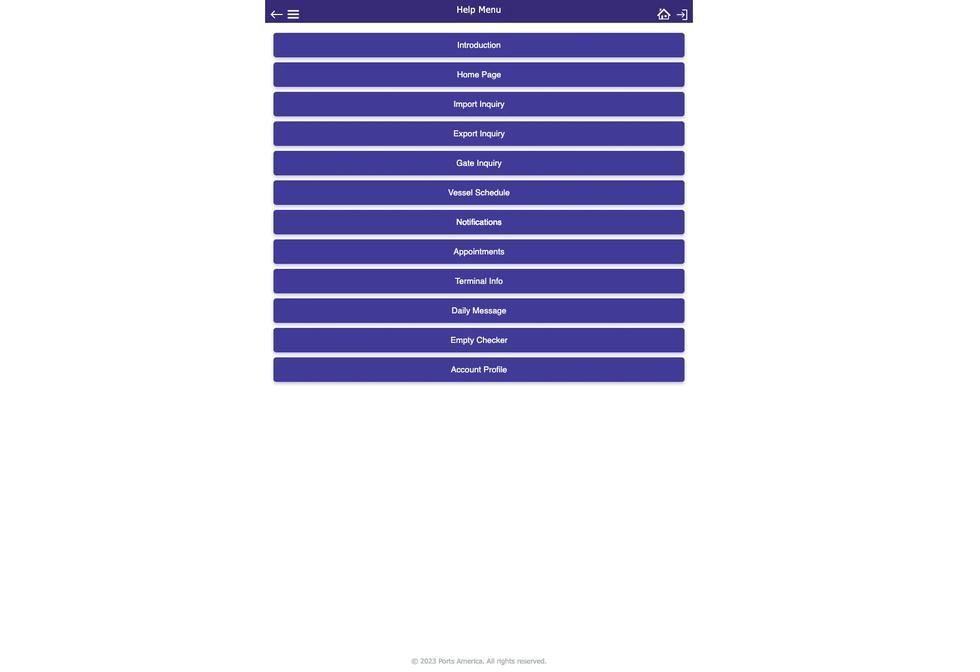 Task type: describe. For each thing, give the bounding box(es) containing it.
2023
[[421, 657, 436, 666]]

america.
[[457, 657, 485, 666]]

©
[[412, 657, 418, 666]]

help
[[457, 4, 476, 14]]

ports
[[439, 657, 455, 666]]

© 2023 ports america. all rights reserved.
[[412, 657, 547, 666]]

menu
[[479, 4, 502, 14]]

rights
[[497, 657, 515, 666]]

help menu banner
[[265, 0, 693, 23]]

© 2023 ports america. all rights reserved. footer
[[262, 654, 697, 669]]



Task type: locate. For each thing, give the bounding box(es) containing it.
help menu
[[457, 4, 502, 14]]

all
[[487, 657, 495, 666]]

help menu heading
[[394, 0, 565, 17]]

None button
[[274, 33, 685, 57], [274, 62, 685, 87], [274, 92, 685, 116], [274, 121, 685, 146], [274, 151, 685, 176], [274, 181, 685, 205], [274, 210, 685, 235], [274, 240, 685, 264], [274, 269, 685, 294], [274, 299, 685, 323], [274, 328, 685, 353], [274, 358, 685, 382], [274, 33, 685, 57], [274, 62, 685, 87], [274, 92, 685, 116], [274, 121, 685, 146], [274, 151, 685, 176], [274, 181, 685, 205], [274, 210, 685, 235], [274, 240, 685, 264], [274, 269, 685, 294], [274, 299, 685, 323], [274, 328, 685, 353], [274, 358, 685, 382]]

reserved.
[[517, 657, 547, 666]]



Task type: vqa. For each thing, say whether or not it's contained in the screenshot.
Equipment No *'s *
no



